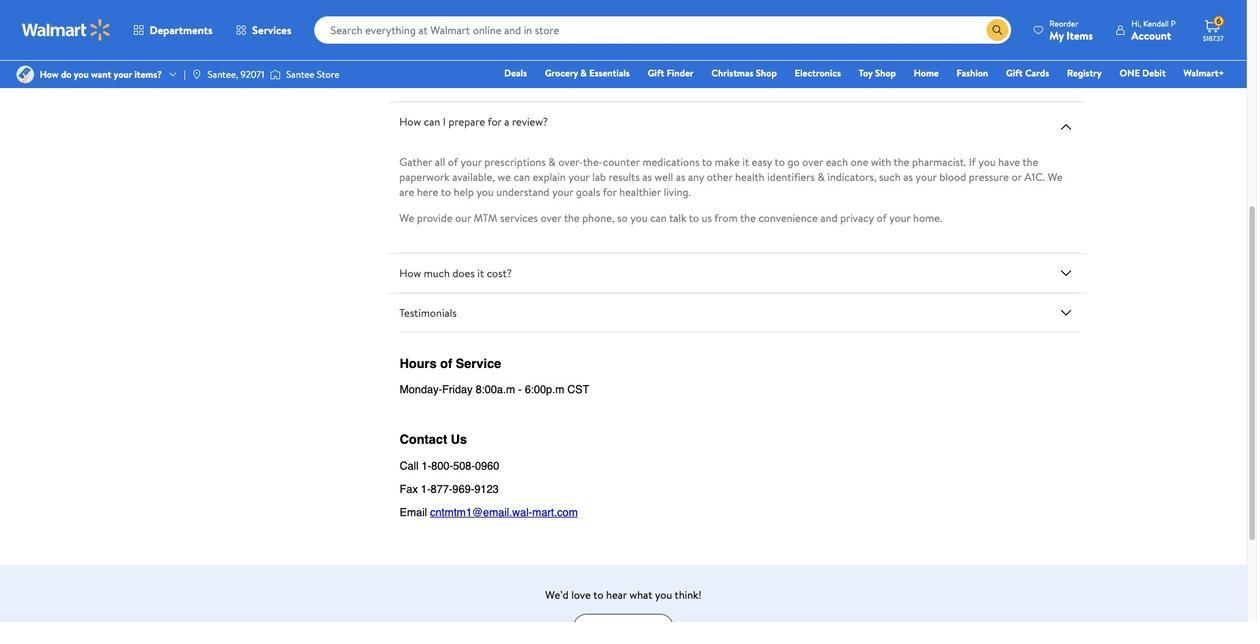 Task type: describe. For each thing, give the bounding box(es) containing it.
fashion link
[[951, 66, 995, 81]]

services
[[500, 211, 538, 226]]

1 vertical spatial over
[[541, 211, 562, 226]]

here
[[417, 185, 439, 200]]

review?
[[512, 114, 548, 129]]

christmas shop link
[[706, 66, 784, 81]]

the right with
[[894, 155, 910, 170]]

go
[[788, 155, 800, 170]]

how for how do you want your items?
[[40, 68, 59, 81]]

what for what is mtm?
[[400, 35, 424, 50]]

gift finder
[[648, 66, 694, 80]]

we'd love to hear what you think!
[[546, 588, 702, 603]]

walmart+ link
[[1178, 66, 1231, 81]]

hi, kendall p account
[[1132, 17, 1177, 43]]

kendall
[[1144, 17, 1170, 29]]

we provide our mtm services over the phone, so you can talk to us from the convenience and privacy of your home.
[[400, 211, 943, 226]]

love
[[572, 588, 591, 603]]

can inside gather all of your prescriptions & over-the-counter medications to make it easy to go over each one with the pharmacist. if you have the paperwork available, we can explain your lab results as well as any other health identifiers & indicators, such as your blood pressure or a1c. we are here to help you understand your goals for healthier living.
[[514, 170, 530, 185]]

explain
[[533, 170, 566, 185]]

0 horizontal spatial it
[[478, 266, 484, 281]]

how much does it cost?
[[400, 266, 512, 281]]

living.
[[664, 185, 691, 200]]

the left benefits at the top
[[445, 75, 460, 90]]

hear
[[607, 588, 627, 603]]

cards
[[1026, 66, 1050, 80]]

if
[[970, 155, 976, 170]]

Walmart Site-Wide search field
[[314, 16, 1012, 44]]

toy shop link
[[853, 66, 903, 81]]

paperwork
[[400, 170, 450, 185]]

an
[[517, 75, 528, 90]]

2 horizontal spatial &
[[818, 170, 825, 185]]

how can i prepare for a review? image
[[1059, 119, 1075, 136]]

what
[[630, 588, 653, 603]]

hi,
[[1132, 17, 1142, 29]]

service?
[[557, 75, 595, 90]]

what are the benefits of an mtm service?
[[400, 75, 595, 90]]

your left the "lab"
[[569, 170, 590, 185]]

your right want at the top left of page
[[114, 68, 132, 81]]

convenience
[[759, 211, 818, 226]]

toy
[[859, 66, 873, 80]]

registry
[[1068, 66, 1103, 80]]

are inside gather all of your prescriptions & over-the-counter medications to make it easy to go over each one with the pharmacist. if you have the paperwork available, we can explain your lab results as well as any other health identifiers & indicators, such as your blood pressure or a1c. we are here to help you understand your goals for healthier living.
[[400, 185, 415, 200]]

toy shop
[[859, 66, 897, 80]]

is
[[427, 35, 434, 50]]

mtm?
[[437, 35, 466, 50]]

the right or
[[1023, 155, 1039, 170]]

each
[[826, 155, 849, 170]]

think!
[[675, 588, 702, 603]]

help
[[454, 185, 474, 200]]

a
[[505, 114, 510, 129]]

to left help
[[441, 185, 451, 200]]

christmas shop
[[712, 66, 777, 80]]

one
[[1120, 66, 1141, 80]]

92071
[[241, 68, 265, 81]]

6
[[1217, 15, 1222, 27]]

santee
[[286, 68, 315, 81]]

pharmacist.
[[913, 155, 967, 170]]

2 horizontal spatial can
[[651, 211, 667, 226]]

finder
[[667, 66, 694, 80]]

1 as from the left
[[643, 170, 652, 185]]

easy
[[752, 155, 773, 170]]

well
[[655, 170, 674, 185]]

medications
[[643, 155, 700, 170]]

much
[[424, 266, 450, 281]]

one debit link
[[1114, 66, 1173, 81]]

services button
[[224, 14, 303, 46]]

deals
[[505, 66, 527, 80]]

talk
[[670, 211, 687, 226]]

|
[[184, 68, 186, 81]]

one debit
[[1120, 66, 1167, 80]]

other
[[707, 170, 733, 185]]

home link
[[908, 66, 946, 81]]

gift cards
[[1007, 66, 1050, 80]]

lab
[[593, 170, 606, 185]]

registry link
[[1062, 66, 1109, 81]]

walmart+
[[1184, 66, 1225, 80]]

 image for santee store
[[270, 68, 281, 81]]

how can i prepare for a review?
[[400, 114, 548, 129]]

reorder
[[1050, 17, 1079, 29]]

the left phone,
[[564, 211, 580, 226]]

so
[[618, 211, 628, 226]]

p
[[1172, 17, 1177, 29]]

health
[[736, 170, 765, 185]]

it inside gather all of your prescriptions & over-the-counter medications to make it easy to go over each one with the pharmacist. if you have the paperwork available, we can explain your lab results as well as any other health identifiers & indicators, such as your blood pressure or a1c. we are here to help you understand your goals for healthier living.
[[743, 155, 750, 170]]

have
[[999, 155, 1021, 170]]

prescriptions
[[485, 155, 546, 170]]



Task type: locate. For each thing, give the bounding box(es) containing it.
1 horizontal spatial of
[[504, 75, 514, 90]]

your
[[114, 68, 132, 81], [461, 155, 482, 170], [569, 170, 590, 185], [916, 170, 937, 185], [553, 185, 574, 200], [890, 211, 911, 226]]

& right grocery
[[581, 66, 587, 80]]

what is mtm?
[[400, 35, 466, 50]]

as
[[643, 170, 652, 185], [676, 170, 686, 185], [904, 170, 914, 185]]

does
[[453, 266, 475, 281]]

can right we on the left of page
[[514, 170, 530, 185]]

2 vertical spatial of
[[877, 211, 887, 226]]

pressure
[[969, 170, 1010, 185]]

1 horizontal spatial over
[[803, 155, 824, 170]]

0 vertical spatial mtm
[[531, 75, 554, 90]]

of right privacy
[[877, 211, 887, 226]]

shop for christmas shop
[[756, 66, 777, 80]]

1 horizontal spatial mtm
[[531, 75, 554, 90]]

2 horizontal spatial of
[[877, 211, 887, 226]]

0 horizontal spatial we
[[400, 211, 415, 226]]

search icon image
[[993, 25, 1004, 36]]

2 horizontal spatial  image
[[270, 68, 281, 81]]

you right the so
[[631, 211, 648, 226]]

our
[[455, 211, 471, 226]]

2 vertical spatial how
[[400, 266, 421, 281]]

& left each
[[818, 170, 825, 185]]

provide
[[417, 211, 453, 226]]

to left go
[[775, 155, 785, 170]]

 image for how do you want your items?
[[16, 66, 34, 83]]

1 vertical spatial for
[[603, 185, 617, 200]]

how for how much does it cost?
[[400, 266, 421, 281]]

you right what
[[655, 588, 673, 603]]

phone,
[[583, 211, 615, 226]]

can
[[424, 114, 441, 129], [514, 170, 530, 185], [651, 211, 667, 226]]

gift for gift finder
[[648, 66, 665, 80]]

items?
[[134, 68, 162, 81]]

as right such
[[904, 170, 914, 185]]

1 horizontal spatial as
[[676, 170, 686, 185]]

what for what are the benefits of an mtm service?
[[400, 75, 424, 90]]

0 horizontal spatial for
[[488, 114, 502, 129]]

us
[[702, 211, 712, 226]]

the right from
[[741, 211, 756, 226]]

of left an
[[504, 75, 514, 90]]

your up help
[[461, 155, 482, 170]]

for inside gather all of your prescriptions & over-the-counter medications to make it easy to go over each one with the pharmacist. if you have the paperwork available, we can explain your lab results as well as any other health identifiers & indicators, such as your blood pressure or a1c. we are here to help you understand your goals for healthier living.
[[603, 185, 617, 200]]

for right goals on the top left of page
[[603, 185, 617, 200]]

to
[[702, 155, 713, 170], [775, 155, 785, 170], [441, 185, 451, 200], [689, 211, 700, 226], [594, 588, 604, 603]]

what down what is mtm?
[[400, 75, 424, 90]]

my
[[1050, 28, 1065, 43]]

your left blood
[[916, 170, 937, 185]]

what
[[400, 35, 424, 50], [400, 75, 424, 90]]

how left i
[[400, 114, 421, 129]]

gift cards link
[[1001, 66, 1056, 81]]

your left goals on the top left of page
[[553, 185, 574, 200]]

2 vertical spatial can
[[651, 211, 667, 226]]

1 horizontal spatial it
[[743, 155, 750, 170]]

how left much
[[400, 266, 421, 281]]

with
[[872, 155, 892, 170]]

we left 'provide'
[[400, 211, 415, 226]]

faq
[[400, 1, 427, 19]]

all
[[435, 155, 446, 170]]

1 horizontal spatial &
[[581, 66, 587, 80]]

fashion
[[957, 66, 989, 80]]

0 vertical spatial it
[[743, 155, 750, 170]]

benefits
[[463, 75, 501, 90]]

identifiers
[[768, 170, 816, 185]]

goals
[[576, 185, 601, 200]]

0 vertical spatial we
[[1048, 170, 1063, 185]]

0 horizontal spatial over
[[541, 211, 562, 226]]

1 horizontal spatial for
[[603, 185, 617, 200]]

results
[[609, 170, 640, 185]]

of inside gather all of your prescriptions & over-the-counter medications to make it easy to go over each one with the pharmacist. if you have the paperwork available, we can explain your lab results as well as any other health identifiers & indicators, such as your blood pressure or a1c. we are here to help you understand your goals for healthier living.
[[448, 155, 458, 170]]

or
[[1012, 170, 1022, 185]]

such
[[880, 170, 901, 185]]

how for how can i prepare for a review?
[[400, 114, 421, 129]]

you right "if"
[[979, 155, 996, 170]]

over-
[[559, 155, 583, 170]]

1 horizontal spatial can
[[514, 170, 530, 185]]

3 as from the left
[[904, 170, 914, 185]]

how much does it cost? image
[[1059, 265, 1075, 282]]

1 horizontal spatial gift
[[1007, 66, 1023, 80]]

understand
[[497, 185, 550, 200]]

over right go
[[803, 155, 824, 170]]

i
[[443, 114, 446, 129]]

1 vertical spatial we
[[400, 211, 415, 226]]

1 gift from the left
[[648, 66, 665, 80]]

0 horizontal spatial of
[[448, 155, 458, 170]]

2 horizontal spatial as
[[904, 170, 914, 185]]

to left us
[[689, 211, 700, 226]]

it right does
[[478, 266, 484, 281]]

0 horizontal spatial  image
[[16, 66, 34, 83]]

christmas
[[712, 66, 754, 80]]

0 horizontal spatial as
[[643, 170, 652, 185]]

1 horizontal spatial  image
[[191, 69, 202, 80]]

1 vertical spatial are
[[400, 185, 415, 200]]

are down what is mtm?
[[427, 75, 442, 90]]

gift finder link
[[642, 66, 700, 81]]

make
[[715, 155, 740, 170]]

&
[[581, 66, 587, 80], [549, 155, 556, 170], [818, 170, 825, 185]]

 image left do
[[16, 66, 34, 83]]

gift for gift cards
[[1007, 66, 1023, 80]]

for left the a
[[488, 114, 502, 129]]

deals link
[[498, 66, 534, 81]]

how
[[40, 68, 59, 81], [400, 114, 421, 129], [400, 266, 421, 281]]

essentials
[[590, 66, 630, 80]]

as left well
[[643, 170, 652, 185]]

0 vertical spatial over
[[803, 155, 824, 170]]

0 vertical spatial for
[[488, 114, 502, 129]]

0 vertical spatial how
[[40, 68, 59, 81]]

 image for santee, 92071
[[191, 69, 202, 80]]

1 vertical spatial mtm
[[474, 211, 498, 226]]

Search search field
[[314, 16, 1012, 44]]

0 horizontal spatial are
[[400, 185, 415, 200]]

2 shop from the left
[[876, 66, 897, 80]]

services
[[252, 23, 292, 38]]

we inside gather all of your prescriptions & over-the-counter medications to make it easy to go over each one with the pharmacist. if you have the paperwork available, we can explain your lab results as well as any other health identifiers & indicators, such as your blood pressure or a1c. we are here to help you understand your goals for healthier living.
[[1048, 170, 1063, 185]]

mtm right our on the top
[[474, 211, 498, 226]]

are
[[427, 75, 442, 90], [400, 185, 415, 200]]

$187.37
[[1204, 33, 1224, 43]]

do
[[61, 68, 72, 81]]

you right do
[[74, 68, 89, 81]]

any
[[688, 170, 705, 185]]

one
[[851, 155, 869, 170]]

1 horizontal spatial are
[[427, 75, 442, 90]]

1 shop from the left
[[756, 66, 777, 80]]

 image right "|" at the left top
[[191, 69, 202, 80]]

2 what from the top
[[400, 75, 424, 90]]

how left do
[[40, 68, 59, 81]]

departments button
[[122, 14, 224, 46]]

0 vertical spatial are
[[427, 75, 442, 90]]

healthier
[[620, 185, 661, 200]]

0 horizontal spatial &
[[549, 155, 556, 170]]

0 vertical spatial of
[[504, 75, 514, 90]]

and
[[821, 211, 838, 226]]

gather
[[400, 155, 433, 170]]

it
[[743, 155, 750, 170], [478, 266, 484, 281]]

1 horizontal spatial shop
[[876, 66, 897, 80]]

blood
[[940, 170, 967, 185]]

we
[[1048, 170, 1063, 185], [400, 211, 415, 226]]

0 vertical spatial what
[[400, 35, 424, 50]]

indicators,
[[828, 170, 877, 185]]

shop right christmas
[[756, 66, 777, 80]]

0 vertical spatial can
[[424, 114, 441, 129]]

santee store
[[286, 68, 340, 81]]

1 vertical spatial it
[[478, 266, 484, 281]]

can left i
[[424, 114, 441, 129]]

testimonials
[[400, 306, 457, 321]]

 image
[[16, 66, 34, 83], [270, 68, 281, 81], [191, 69, 202, 80]]

are left the here
[[400, 185, 415, 200]]

your left home.
[[890, 211, 911, 226]]

over inside gather all of your prescriptions & over-the-counter medications to make it easy to go over each one with the pharmacist. if you have the paperwork available, we can explain your lab results as well as any other health identifiers & indicators, such as your blood pressure or a1c. we are here to help you understand your goals for healthier living.
[[803, 155, 824, 170]]

privacy
[[841, 211, 875, 226]]

over right services on the left top of the page
[[541, 211, 562, 226]]

testimonials image
[[1059, 305, 1075, 322]]

we right a1c.
[[1048, 170, 1063, 185]]

walmart image
[[22, 19, 111, 41]]

you right help
[[477, 185, 494, 200]]

0 horizontal spatial shop
[[756, 66, 777, 80]]

gift left finder
[[648, 66, 665, 80]]

you
[[74, 68, 89, 81], [979, 155, 996, 170], [477, 185, 494, 200], [631, 211, 648, 226], [655, 588, 673, 603]]

2 gift from the left
[[1007, 66, 1023, 80]]

1 vertical spatial of
[[448, 155, 458, 170]]

shop for toy shop
[[876, 66, 897, 80]]

cost?
[[487, 266, 512, 281]]

gift left cards
[[1007, 66, 1023, 80]]

1 vertical spatial what
[[400, 75, 424, 90]]

from
[[715, 211, 738, 226]]

grocery & essentials link
[[539, 66, 636, 81]]

how do you want your items?
[[40, 68, 162, 81]]

a1c.
[[1025, 170, 1046, 185]]

available,
[[453, 170, 495, 185]]

prepare
[[449, 114, 485, 129]]

reorder my items
[[1050, 17, 1094, 43]]

home.
[[914, 211, 943, 226]]

of right all in the left top of the page
[[448, 155, 458, 170]]

0 horizontal spatial can
[[424, 114, 441, 129]]

gift inside 'gift cards' link
[[1007, 66, 1023, 80]]

1 horizontal spatial we
[[1048, 170, 1063, 185]]

the-
[[583, 155, 603, 170]]

2 as from the left
[[676, 170, 686, 185]]

gift inside gift finder link
[[648, 66, 665, 80]]

& left over-
[[549, 155, 556, 170]]

what left is
[[400, 35, 424, 50]]

for
[[488, 114, 502, 129], [603, 185, 617, 200]]

departments
[[150, 23, 213, 38]]

the
[[445, 75, 460, 90], [894, 155, 910, 170], [1023, 155, 1039, 170], [564, 211, 580, 226], [741, 211, 756, 226]]

1 vertical spatial how
[[400, 114, 421, 129]]

6 $187.37
[[1204, 15, 1224, 43]]

electronics
[[795, 66, 842, 80]]

gather all of your prescriptions & over-the-counter medications to make it easy to go over each one with the pharmacist. if you have the paperwork available, we can explain your lab results as well as any other health identifiers & indicators, such as your blood pressure or a1c. we are here to help you understand your goals for healthier living.
[[400, 155, 1063, 200]]

to left make
[[702, 155, 713, 170]]

can left talk
[[651, 211, 667, 226]]

to right love
[[594, 588, 604, 603]]

what are the benefits of an mtm service? image
[[1059, 74, 1075, 90]]

electronics link
[[789, 66, 848, 81]]

counter
[[603, 155, 640, 170]]

1 what from the top
[[400, 35, 424, 50]]

as left any
[[676, 170, 686, 185]]

0 horizontal spatial mtm
[[474, 211, 498, 226]]

grocery
[[545, 66, 579, 80]]

want
[[91, 68, 111, 81]]

shop inside 'link'
[[756, 66, 777, 80]]

mtm right an
[[531, 75, 554, 90]]

shop right toy
[[876, 66, 897, 80]]

1 vertical spatial can
[[514, 170, 530, 185]]

it left the easy
[[743, 155, 750, 170]]

0 horizontal spatial gift
[[648, 66, 665, 80]]

 image right 92071
[[270, 68, 281, 81]]



Task type: vqa. For each thing, say whether or not it's contained in the screenshot.
think!
yes



